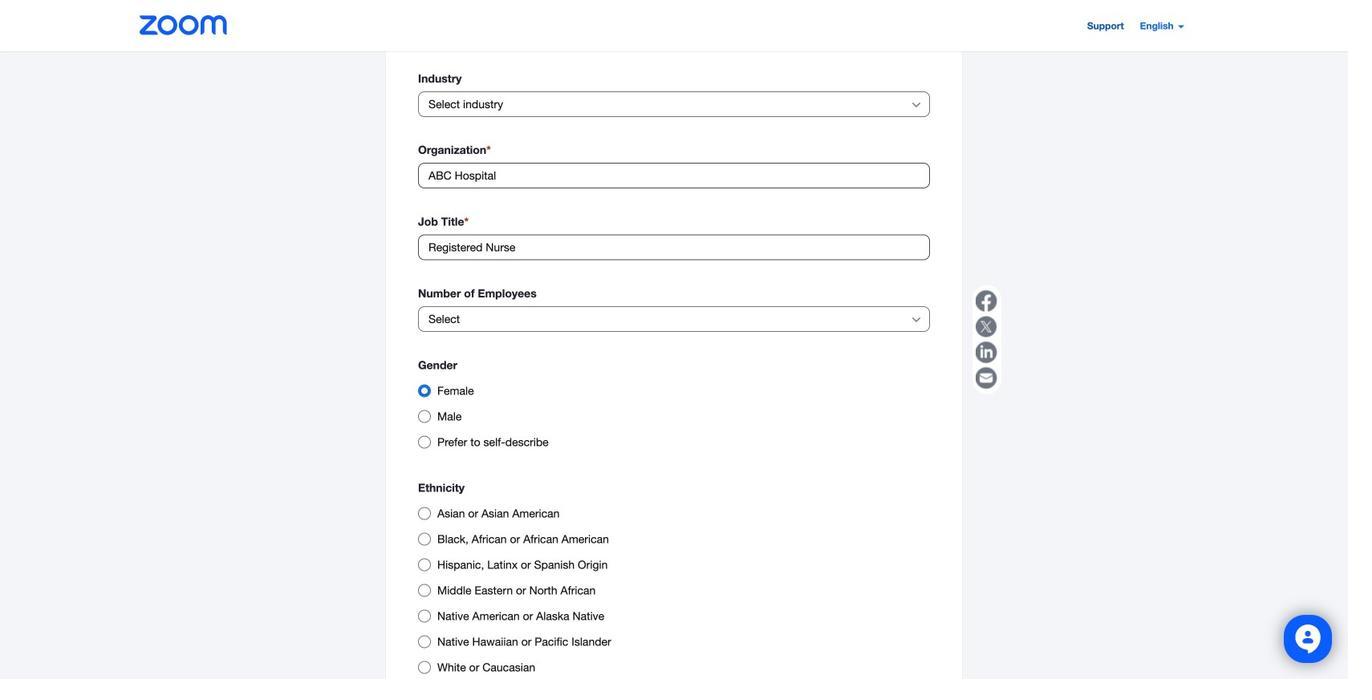 Task type: vqa. For each thing, say whether or not it's contained in the screenshot.
City text field at the bottom of page
no



Task type: describe. For each thing, give the bounding box(es) containing it.
Your phone number text field
[[418, 20, 930, 45]]

Your job title text field
[[418, 235, 930, 260]]

zoom logo image
[[140, 15, 228, 35]]

Your organization text field
[[418, 163, 930, 189]]

gender option group
[[418, 378, 930, 455]]

show options image
[[910, 99, 923, 111]]

Industry text field
[[429, 92, 909, 116]]

show options image
[[910, 314, 923, 327]]



Task type: locate. For each thing, give the bounding box(es) containing it.
Number of Employees text field
[[429, 307, 909, 331]]

ethnicity option group
[[418, 501, 930, 680]]

application
[[973, 285, 1002, 394]]



